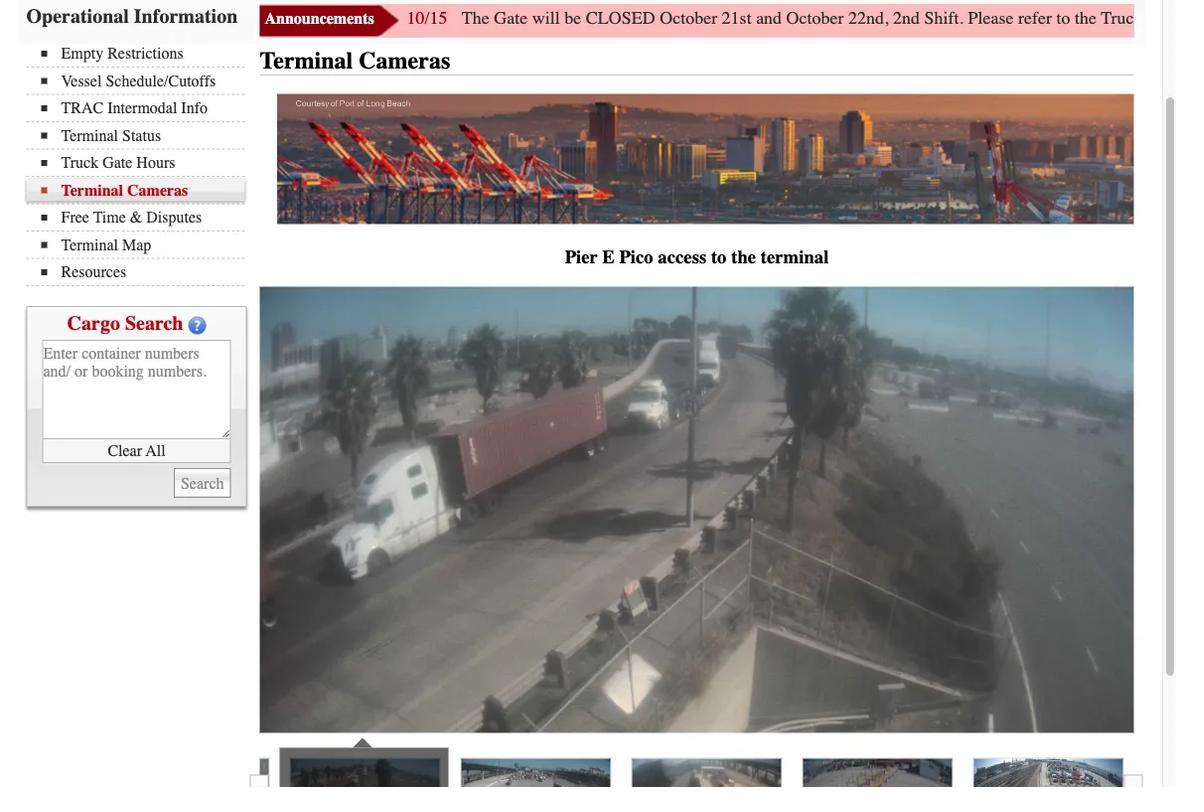 Task type: describe. For each thing, give the bounding box(es) containing it.
terminal up resources at the top
[[61, 236, 118, 254]]

clear
[[108, 442, 142, 460]]

1 horizontal spatial truck
[[1102, 8, 1144, 29]]

all
[[146, 442, 166, 460]]

terminal status link
[[41, 127, 245, 145]]

gate inside empty restrictions vessel schedule/cutoffs trac intermodal info terminal status truck gate hours terminal cameras free time & disputes terminal map resources
[[103, 154, 133, 172]]

1 horizontal spatial cameras
[[359, 48, 451, 75]]

pier
[[565, 247, 598, 269]]

trac
[[61, 99, 104, 118]]

cameras inside empty restrictions vessel schedule/cutoffs trac intermodal info terminal status truck gate hours terminal cameras free time & disputes terminal map resources
[[127, 181, 188, 200]]

1 horizontal spatial gate
[[494, 8, 528, 29]]

resources link
[[41, 263, 245, 282]]

hours
[[137, 154, 175, 172]]

0 horizontal spatial the
[[732, 247, 757, 269]]

be
[[565, 8, 582, 29]]

clear all button
[[42, 440, 231, 464]]

truck inside empty restrictions vessel schedule/cutoffs trac intermodal info terminal status truck gate hours terminal cameras free time & disputes terminal map resources
[[61, 154, 99, 172]]

vessel
[[61, 72, 102, 90]]

21st
[[722, 8, 752, 29]]

empty restrictions link
[[41, 45, 245, 63]]

status
[[122, 127, 161, 145]]

&
[[130, 209, 142, 227]]

free
[[61, 209, 89, 227]]

information
[[134, 5, 238, 28]]

terminal map link
[[41, 236, 245, 254]]

0 vertical spatial to
[[1057, 8, 1071, 29]]

closed
[[586, 8, 656, 29]]

empty
[[61, 45, 104, 63]]

refer
[[1019, 8, 1053, 29]]

shift.
[[925, 8, 964, 29]]

map
[[122, 236, 151, 254]]

e
[[603, 247, 615, 269]]

cargo
[[67, 313, 120, 335]]

operational
[[26, 5, 129, 28]]

clear all
[[108, 442, 166, 460]]



Task type: vqa. For each thing, say whether or not it's contained in the screenshot.
the left the
yes



Task type: locate. For each thing, give the bounding box(es) containing it.
1 vertical spatial truck
[[61, 154, 99, 172]]

1 horizontal spatial to
[[1057, 8, 1071, 29]]

gate
[[494, 8, 528, 29], [1148, 8, 1178, 29], [103, 154, 133, 172]]

10/15 the gate will be closed october 21st and october 22nd, 2nd shift. please refer to the truck gate
[[407, 8, 1178, 29]]

terminal
[[260, 48, 353, 75], [61, 127, 118, 145], [61, 181, 123, 200], [61, 236, 118, 254]]

to right refer
[[1057, 8, 1071, 29]]

please
[[969, 8, 1014, 29]]

trac intermodal info link
[[41, 99, 245, 118]]

1 vertical spatial cameras
[[127, 181, 188, 200]]

1 horizontal spatial october
[[787, 8, 845, 29]]

menu bar
[[26, 43, 255, 287]]

0 horizontal spatial gate
[[103, 154, 133, 172]]

cargo search
[[67, 313, 183, 335]]

cameras
[[359, 48, 451, 75], [127, 181, 188, 200]]

0 horizontal spatial to
[[712, 247, 727, 269]]

truck right refer
[[1102, 8, 1144, 29]]

october right and
[[787, 8, 845, 29]]

2 october from the left
[[787, 8, 845, 29]]

to
[[1057, 8, 1071, 29], [712, 247, 727, 269]]

0 horizontal spatial october
[[660, 8, 718, 29]]

will
[[532, 8, 560, 29]]

cameras down hours
[[127, 181, 188, 200]]

1 october from the left
[[660, 8, 718, 29]]

search
[[125, 313, 183, 335]]

1 vertical spatial to
[[712, 247, 727, 269]]

truck
[[1102, 8, 1144, 29], [61, 154, 99, 172]]

info
[[181, 99, 208, 118]]

terminal down announcements
[[260, 48, 353, 75]]

1 vertical spatial the
[[732, 247, 757, 269]]

terminal cameras link
[[41, 181, 245, 200]]

disputes
[[146, 209, 202, 227]]

schedule/cutoffs
[[106, 72, 216, 90]]

0 horizontal spatial truck
[[61, 154, 99, 172]]

free time & disputes link
[[41, 209, 245, 227]]

october left 21st
[[660, 8, 718, 29]]

the
[[1076, 8, 1097, 29], [732, 247, 757, 269]]

to right access
[[712, 247, 727, 269]]

access
[[658, 247, 707, 269]]

time
[[93, 209, 126, 227]]

the left 'terminal'
[[732, 247, 757, 269]]

2 horizontal spatial gate
[[1148, 8, 1178, 29]]

operational information
[[26, 5, 238, 28]]

terminal cameras
[[260, 48, 451, 75]]

the right refer
[[1076, 8, 1097, 29]]

1 horizontal spatial the
[[1076, 8, 1097, 29]]

empty restrictions vessel schedule/cutoffs trac intermodal info terminal status truck gate hours terminal cameras free time & disputes terminal map resources
[[61, 45, 216, 282]]

terminal
[[761, 247, 829, 269]]

vessel schedule/cutoffs link
[[41, 72, 245, 90]]

0 horizontal spatial cameras
[[127, 181, 188, 200]]

truck gate hours link
[[41, 154, 245, 172]]

10/15
[[407, 8, 448, 29]]

intermodal
[[108, 99, 177, 118]]

0 vertical spatial truck
[[1102, 8, 1144, 29]]

0 vertical spatial cameras
[[359, 48, 451, 75]]

terminal up free
[[61, 181, 123, 200]]

None submit
[[174, 469, 231, 498]]

resources
[[61, 263, 126, 282]]

the
[[462, 8, 490, 29]]

and
[[757, 8, 782, 29]]

pier e pico access to the terminal
[[565, 247, 829, 269]]

22nd,
[[849, 8, 889, 29]]

menu bar containing empty restrictions
[[26, 43, 255, 287]]

cameras down 10/15
[[359, 48, 451, 75]]

restrictions
[[108, 45, 183, 63]]

0 vertical spatial the
[[1076, 8, 1097, 29]]

pico
[[620, 247, 654, 269]]

Enter container numbers and/ or booking numbers.  text field
[[42, 340, 231, 440]]

truck down trac
[[61, 154, 99, 172]]

october
[[660, 8, 718, 29], [787, 8, 845, 29]]

announcements
[[265, 10, 374, 28]]

terminal down trac
[[61, 127, 118, 145]]

2nd
[[894, 8, 921, 29]]



